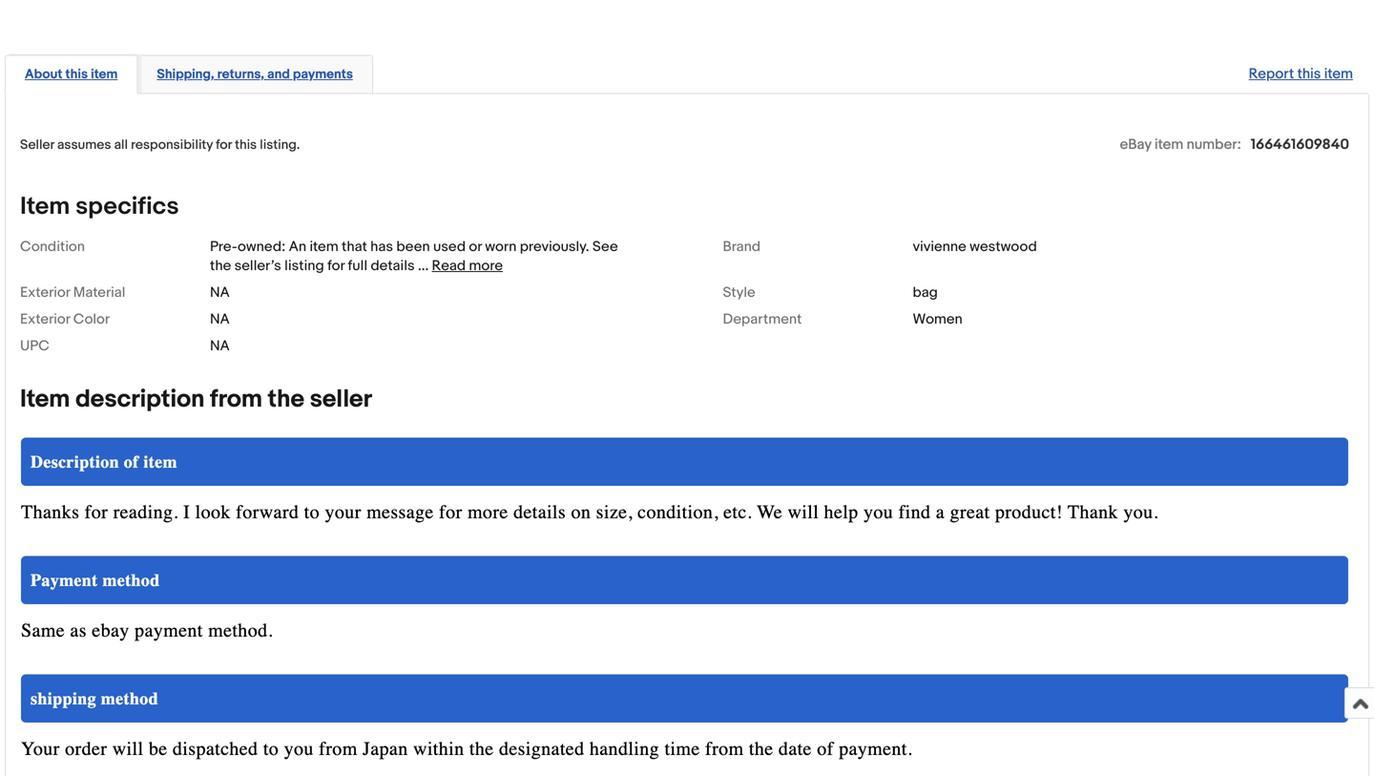 Task type: describe. For each thing, give the bounding box(es) containing it.
details
[[371, 257, 415, 274]]

shipping, returns, and payments
[[157, 66, 353, 83]]

166461609840
[[1251, 136, 1350, 153]]

shipping, returns, and payments button
[[157, 65, 353, 83]]

item inside about this item button
[[91, 66, 118, 83]]

pre-
[[210, 238, 238, 255]]

specifics
[[76, 192, 179, 221]]

department
[[723, 311, 802, 328]]

about
[[25, 66, 62, 83]]

been
[[397, 238, 430, 255]]

exterior for exterior color
[[20, 311, 70, 328]]

owned:
[[238, 238, 286, 255]]

read more
[[432, 257, 503, 274]]

style
[[723, 284, 756, 301]]

item inside report this item link
[[1325, 65, 1354, 83]]

brand
[[723, 238, 761, 255]]

pre-owned: an item that has been used or worn previously. see the seller's listing for full details ...
[[210, 238, 618, 274]]

listing
[[285, 257, 324, 274]]

used
[[433, 238, 466, 255]]

upc
[[20, 337, 49, 355]]

item inside pre-owned: an item that has been used or worn previously. see the seller's listing for full details ...
[[310, 238, 339, 255]]

seller assumes all responsibility for this listing.
[[20, 137, 300, 153]]

read more button
[[432, 257, 503, 274]]

na for material
[[210, 284, 230, 301]]

seller's
[[234, 257, 281, 274]]

from
[[210, 385, 262, 414]]

payments
[[293, 66, 353, 83]]

exterior material
[[20, 284, 125, 301]]

this for report
[[1298, 65, 1322, 83]]

item specifics
[[20, 192, 179, 221]]

previously.
[[520, 238, 590, 255]]

and
[[267, 66, 290, 83]]

responsibility
[[131, 137, 213, 153]]

exterior color
[[20, 311, 110, 328]]

worn
[[485, 238, 517, 255]]

tab list containing about this item
[[5, 51, 1370, 94]]

description
[[76, 385, 205, 414]]

all
[[114, 137, 128, 153]]

vivienne westwood
[[913, 238, 1038, 255]]

report this item link
[[1240, 56, 1363, 92]]

that
[[342, 238, 367, 255]]

ebay
[[1121, 136, 1152, 153]]

0 vertical spatial for
[[216, 137, 232, 153]]

more
[[469, 257, 503, 274]]

assumes
[[57, 137, 111, 153]]

...
[[418, 257, 429, 274]]

about this item
[[25, 66, 118, 83]]



Task type: vqa. For each thing, say whether or not it's contained in the screenshot.
the left the
yes



Task type: locate. For each thing, give the bounding box(es) containing it.
this inside button
[[65, 66, 88, 83]]

1 vertical spatial for
[[328, 257, 345, 274]]

full
[[348, 257, 368, 274]]

see
[[593, 238, 618, 255]]

the inside pre-owned: an item that has been used or worn previously. see the seller's listing for full details ...
[[210, 257, 231, 274]]

seller
[[310, 385, 372, 414]]

exterior up upc
[[20, 311, 70, 328]]

shipping,
[[157, 66, 214, 83]]

1 vertical spatial na
[[210, 311, 230, 328]]

item
[[20, 192, 70, 221], [20, 385, 70, 414]]

condition
[[20, 238, 85, 255]]

about this item button
[[25, 65, 118, 83]]

or
[[469, 238, 482, 255]]

2 horizontal spatial this
[[1298, 65, 1322, 83]]

the right from
[[268, 385, 305, 414]]

1 vertical spatial the
[[268, 385, 305, 414]]

item
[[1325, 65, 1354, 83], [91, 66, 118, 83], [1155, 136, 1184, 153], [310, 238, 339, 255]]

1 item from the top
[[20, 192, 70, 221]]

this left the listing.
[[235, 137, 257, 153]]

ebay item number: 166461609840
[[1121, 136, 1350, 153]]

read
[[432, 257, 466, 274]]

women
[[913, 311, 963, 328]]

2 na from the top
[[210, 311, 230, 328]]

for inside pre-owned: an item that has been used or worn previously. see the seller's listing for full details ...
[[328, 257, 345, 274]]

report
[[1249, 65, 1295, 83]]

for right responsibility
[[216, 137, 232, 153]]

item up condition
[[20, 192, 70, 221]]

na for color
[[210, 311, 230, 328]]

report this item
[[1249, 65, 1354, 83]]

0 vertical spatial na
[[210, 284, 230, 301]]

1 horizontal spatial the
[[268, 385, 305, 414]]

3 na from the top
[[210, 337, 230, 355]]

item right an
[[310, 238, 339, 255]]

seller
[[20, 137, 54, 153]]

for
[[216, 137, 232, 153], [328, 257, 345, 274]]

item down upc
[[20, 385, 70, 414]]

item right 'report'
[[1325, 65, 1354, 83]]

item for item description from the seller
[[20, 385, 70, 414]]

item right about
[[91, 66, 118, 83]]

0 horizontal spatial for
[[216, 137, 232, 153]]

1 vertical spatial exterior
[[20, 311, 70, 328]]

0 horizontal spatial the
[[210, 257, 231, 274]]

has
[[371, 238, 393, 255]]

item right ebay
[[1155, 136, 1184, 153]]

material
[[73, 284, 125, 301]]

1 vertical spatial item
[[20, 385, 70, 414]]

1 na from the top
[[210, 284, 230, 301]]

this right about
[[65, 66, 88, 83]]

color
[[73, 311, 110, 328]]

item for item specifics
[[20, 192, 70, 221]]

the
[[210, 257, 231, 274], [268, 385, 305, 414]]

vivienne
[[913, 238, 967, 255]]

tab list
[[5, 51, 1370, 94]]

1 horizontal spatial for
[[328, 257, 345, 274]]

0 horizontal spatial this
[[65, 66, 88, 83]]

for left full
[[328, 257, 345, 274]]

westwood
[[970, 238, 1038, 255]]

0 vertical spatial the
[[210, 257, 231, 274]]

2 item from the top
[[20, 385, 70, 414]]

this
[[1298, 65, 1322, 83], [65, 66, 88, 83], [235, 137, 257, 153]]

exterior up exterior color
[[20, 284, 70, 301]]

number:
[[1187, 136, 1242, 153]]

0 vertical spatial item
[[20, 192, 70, 221]]

1 horizontal spatial this
[[235, 137, 257, 153]]

listing.
[[260, 137, 300, 153]]

na
[[210, 284, 230, 301], [210, 311, 230, 328], [210, 337, 230, 355]]

item description from the seller
[[20, 385, 372, 414]]

exterior for exterior material
[[20, 284, 70, 301]]

an
[[289, 238, 307, 255]]

2 vertical spatial na
[[210, 337, 230, 355]]

returns,
[[217, 66, 264, 83]]

this for about
[[65, 66, 88, 83]]

the down pre-
[[210, 257, 231, 274]]

bag
[[913, 284, 938, 301]]

2 exterior from the top
[[20, 311, 70, 328]]

exterior
[[20, 284, 70, 301], [20, 311, 70, 328]]

this right 'report'
[[1298, 65, 1322, 83]]

0 vertical spatial exterior
[[20, 284, 70, 301]]

1 exterior from the top
[[20, 284, 70, 301]]



